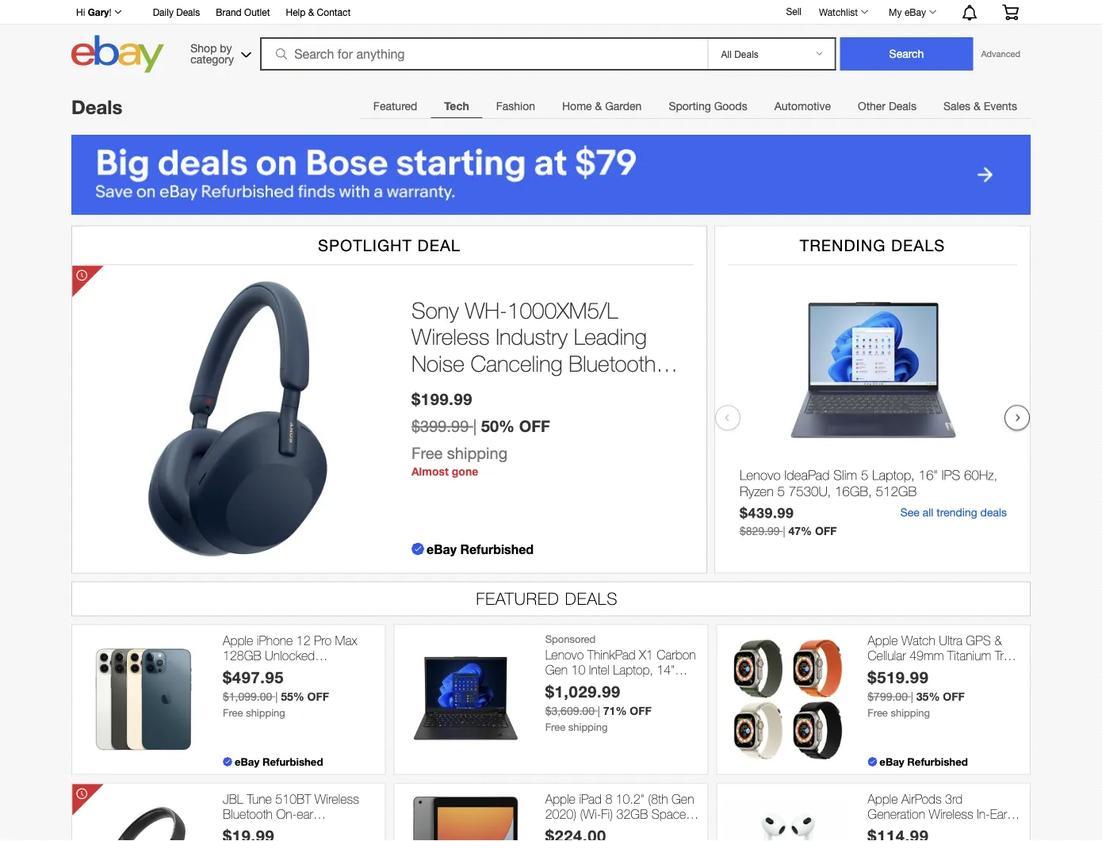 Task type: locate. For each thing, give the bounding box(es) containing it.
help
[[286, 6, 306, 17]]

bluetooth down leading
[[569, 350, 656, 376]]

ebay refurbished down gone
[[427, 542, 534, 557]]

home & garden menu
[[549, 90, 876, 301]]

off for $497.95
[[308, 690, 329, 703]]

featured for featured deals
[[476, 589, 560, 609]]

iphone
[[257, 633, 293, 648]]

32gb down 14"
[[663, 678, 695, 693]]

0 vertical spatial featured
[[374, 100, 418, 113]]

laptop, up vpro®,
[[613, 663, 654, 678]]

shipping inside $519.99 $799.00 | 35% off free shipping
[[891, 707, 931, 719]]

71%
[[604, 705, 627, 718]]

off right 55% at the left of the page
[[308, 690, 329, 703]]

0 horizontal spatial 5
[[778, 483, 785, 499]]

Search for anything text field
[[263, 39, 705, 69]]

1 vertical spatial garden
[[589, 227, 623, 239]]

laptop, inside lenovo ideapad slim 5 laptop, 16" ips  60hz, ryzen 5 7530u, 16gb, 512gb
[[873, 467, 915, 483]]

apple ipad 8 10.2" (8th gen 2020) (wi-fi) 32gb space gray excellent
[[546, 792, 695, 838]]

0 horizontal spatial 32gb
[[617, 807, 648, 822]]

fi)
[[602, 807, 613, 822]]

intel
[[589, 663, 610, 678]]

off inside $1,029.99 $3,609.00 | 71% off free shipping
[[630, 705, 652, 718]]

gen up the "ips,"
[[546, 663, 568, 678]]

featured up the sponsored
[[476, 589, 560, 609]]

0 vertical spatial bluetooth
[[569, 350, 656, 376]]

- right white on the right bottom of page
[[957, 822, 962, 838]]

apple up cellular at the bottom right of the page
[[868, 633, 899, 648]]

shipping
[[447, 444, 508, 463], [246, 707, 285, 719], [891, 707, 931, 719], [569, 721, 608, 734]]

| left 55% at the left of the page
[[275, 690, 278, 703]]

| inside $519.99 $799.00 | 35% off free shipping
[[911, 690, 914, 703]]

$799.00
[[868, 690, 908, 703]]

5 right slim
[[861, 467, 869, 483]]

$519.99
[[868, 669, 929, 688]]

& down major appliances "link"
[[626, 227, 632, 239]]

free up almost
[[412, 444, 443, 463]]

excellent down trail at the right bottom of the page
[[973, 664, 1020, 679]]

8
[[606, 792, 613, 807]]

1 horizontal spatial bluetooth
[[569, 350, 656, 376]]

max
[[335, 633, 357, 648]]

| left 71%
[[598, 705, 601, 718]]

headphones
[[412, 377, 531, 403]]

2 horizontal spatial wireless
[[929, 807, 974, 822]]

deal
[[418, 236, 461, 255]]

yard, garden & outdoor living
[[563, 227, 673, 252]]

slim
[[834, 467, 858, 483]]

free inside $1,029.99 $3,609.00 | 71% off free shipping
[[546, 721, 566, 734]]

0 vertical spatial gen
[[546, 663, 568, 678]]

None submit
[[841, 37, 974, 71]]

watch
[[902, 633, 936, 648]]

deals for daily deals
[[176, 6, 200, 17]]

daily
[[153, 6, 174, 17]]

apple up 128gb
[[223, 633, 253, 648]]

1 horizontal spatial -
[[916, 822, 921, 838]]

$829.99 | 47% off
[[740, 525, 837, 538]]

0 horizontal spatial ebay refurbished
[[235, 756, 323, 769]]

32gb inside sponsored lenovo thinkpad x1 carbon gen 10 intel laptop, 14" ips,  i7-1270p vpro®, 32gb
[[663, 678, 695, 693]]

refurbished for $497.95
[[263, 756, 323, 769]]

trending deals
[[800, 236, 946, 255]]

10
[[572, 663, 586, 678]]

deals inside account navigation
[[176, 6, 200, 17]]

off for $1,029.99
[[630, 705, 652, 718]]

510bt
[[276, 792, 311, 807]]

bedding
[[725, 132, 764, 144]]

refurbished up featured deals at the bottom of page
[[460, 542, 534, 557]]

0 vertical spatial laptop,
[[873, 467, 915, 483]]

12
[[297, 633, 311, 648]]

$829.99
[[740, 525, 780, 538]]

lenovo up ryzen
[[740, 467, 781, 483]]

off inside $519.99 $799.00 | 35% off free shipping
[[944, 690, 965, 703]]

ebay right my
[[905, 6, 927, 17]]

other
[[858, 100, 886, 113]]

apple inside apple ipad 8 10.2" (8th gen 2020) (wi-fi) 32gb space gray excellent
[[546, 792, 576, 807]]

yard, garden & outdoor living link
[[562, 221, 701, 258]]

tech
[[445, 100, 469, 113]]

| inside $1,029.99 $3,609.00 | 71% off free shipping
[[598, 705, 601, 718]]

laptop,
[[873, 467, 915, 483], [613, 663, 654, 678]]

free for $1,029.99
[[546, 721, 566, 734]]

0 horizontal spatial -
[[292, 664, 296, 679]]

off for $519.99
[[944, 690, 965, 703]]

your shopping cart image
[[1002, 4, 1020, 20]]

& right sales
[[974, 100, 981, 113]]

apple inside apple iphone 12 pro max 128gb unlocked smartphone - very good
[[223, 633, 253, 648]]

excellent inside apple ipad 8 10.2" (8th gen 2020) (wi-fi) 32gb space gray excellent
[[574, 822, 620, 838]]

featured deals
[[476, 589, 618, 609]]

0 vertical spatial 5
[[861, 467, 869, 483]]

tools link
[[562, 150, 701, 174]]

refurbished up 510bt
[[263, 756, 323, 769]]

1 vertical spatial laptop,
[[613, 663, 654, 678]]

gen inside apple ipad 8 10.2" (8th gen 2020) (wi-fi) 32gb space gray excellent
[[672, 792, 695, 807]]

big deals on bose starting at $79 save on ebay refurished finds with a warranty. image
[[71, 135, 1031, 215]]

$3,609.00
[[546, 705, 595, 718]]

free
[[412, 444, 443, 463], [223, 707, 243, 719], [868, 707, 888, 719], [546, 721, 566, 734]]

lenovo down the sponsored
[[546, 648, 584, 663]]

1 vertical spatial gen
[[672, 792, 695, 807]]

apple inside apple watch ultra gps & cellular 49mm titanium trail alpine loop ocean excellent
[[868, 633, 899, 648]]

60hz,
[[965, 467, 998, 483]]

(8th
[[648, 792, 668, 807]]

excellent inside apple watch ultra gps & cellular 49mm titanium trail alpine loop ocean excellent
[[973, 664, 1020, 679]]

shipping down $1,099.00
[[246, 707, 285, 719]]

1 horizontal spatial ebay refurbished
[[427, 542, 534, 557]]

featured left 'tech'
[[374, 100, 418, 113]]

$399.99 | 50% off
[[412, 417, 551, 436]]

1 horizontal spatial lenovo
[[740, 467, 781, 483]]

32gb down 10.2"
[[617, 807, 648, 822]]

shipping inside $497.95 $1,099.00 | 55% off free shipping
[[246, 707, 285, 719]]

1 horizontal spatial featured
[[476, 589, 560, 609]]

0 vertical spatial 32gb
[[663, 678, 695, 693]]

1 horizontal spatial laptop,
[[873, 467, 915, 483]]

see
[[901, 506, 920, 519]]

| inside $497.95 $1,099.00 | 55% off free shipping
[[275, 690, 278, 703]]

free inside $519.99 $799.00 | 35% off free shipping
[[868, 707, 888, 719]]

off inside $497.95 $1,099.00 | 55% off free shipping
[[308, 690, 329, 703]]

off down vpro®,
[[630, 705, 652, 718]]

unlocked
[[265, 649, 315, 664]]

see all trending deals
[[901, 506, 1008, 519]]

noise
[[412, 350, 465, 376]]

garden inside yard, garden & outdoor living
[[589, 227, 623, 239]]

gen for ips,
[[546, 663, 568, 678]]

shop by category
[[191, 41, 234, 65]]

trending
[[800, 236, 887, 255]]

deals for other deals
[[889, 100, 917, 113]]

2 horizontal spatial ebay refurbished
[[880, 756, 969, 769]]

sony wh-1000xm5/l wireless industry leading noise canceling bluetooth headphones
[[412, 297, 656, 403]]

excellent down (wi-
[[574, 822, 620, 838]]

wireless up black
[[315, 792, 359, 807]]

garden up "dining"
[[606, 100, 642, 113]]

free down $1,099.00
[[223, 707, 243, 719]]

free inside $497.95 $1,099.00 | 55% off free shipping
[[223, 707, 243, 719]]

refurbished up airpods
[[908, 756, 969, 769]]

apple inside apple airpods 3rd generation wireless in-ear headset - white - excellent
[[868, 792, 899, 807]]

free for $519.99
[[868, 707, 888, 719]]

free down $3,609.00
[[546, 721, 566, 734]]

tab list
[[360, 90, 1031, 301]]

gray
[[546, 822, 570, 838]]

thinkpad
[[588, 648, 636, 663]]

other deals link
[[845, 90, 931, 122]]

0 horizontal spatial featured
[[374, 100, 418, 113]]

0 horizontal spatial wireless
[[315, 792, 359, 807]]

$519.99 $799.00 | 35% off free shipping
[[868, 669, 965, 719]]

lenovo ideapad slim 5 laptop, 16" ips  60hz, ryzen 5 7530u, 16gb, 512gb
[[740, 467, 998, 499]]

0 vertical spatial lenovo
[[740, 467, 781, 483]]

i7-
[[570, 678, 584, 693]]

128gb
[[223, 649, 262, 664]]

furniture link
[[724, 221, 863, 245]]

wireless inside sony wh-1000xm5/l wireless industry leading noise canceling bluetooth headphones
[[412, 324, 490, 350]]

wireless up "noise"
[[412, 324, 490, 350]]

deals for trending deals
[[892, 236, 946, 255]]

| for $1,029.99
[[598, 705, 601, 718]]

ultra
[[939, 633, 963, 648]]

1 horizontal spatial refurbished
[[460, 542, 534, 557]]

laptop, inside sponsored lenovo thinkpad x1 carbon gen 10 intel laptop, 14" ips,  i7-1270p vpro®, 32gb
[[613, 663, 654, 678]]

watchlist link
[[811, 2, 876, 21]]

0 horizontal spatial laptop,
[[613, 663, 654, 678]]

on-
[[276, 807, 297, 822]]

outlet
[[244, 6, 270, 17]]

!
[[109, 6, 112, 17]]

1 vertical spatial bluetooth
[[223, 807, 273, 822]]

| for $497.95
[[275, 690, 278, 703]]

shop by category banner
[[67, 0, 1031, 77]]

menu bar
[[360, 90, 1031, 301]]

outdoor
[[635, 227, 673, 239]]

$497.95 $1,099.00 | 55% off free shipping
[[223, 669, 329, 719]]

gen for space
[[672, 792, 695, 807]]

5 right ryzen
[[778, 483, 785, 499]]

ebay refurbished for $519.99
[[880, 756, 969, 769]]

2 horizontal spatial -
[[957, 822, 962, 838]]

deals link
[[71, 96, 123, 118]]

shipping inside the free shipping almost gone
[[447, 444, 508, 463]]

major
[[563, 203, 589, 215]]

gen inside sponsored lenovo thinkpad x1 carbon gen 10 intel laptop, 14" ips,  i7-1270p vpro®, 32gb
[[546, 663, 568, 678]]

kitchen, dining & bar link
[[562, 126, 701, 150]]

0 horizontal spatial gen
[[546, 663, 568, 678]]

- left white on the right bottom of page
[[916, 822, 921, 838]]

garden down major appliances
[[589, 227, 623, 239]]

- for smartphone
[[292, 664, 296, 679]]

- inside apple iphone 12 pro max 128gb unlocked smartphone - very good
[[292, 664, 296, 679]]

gen up space
[[672, 792, 695, 807]]

shipping inside $1,029.99 $3,609.00 | 71% off free shipping
[[569, 721, 608, 734]]

0 horizontal spatial lenovo
[[546, 648, 584, 663]]

0 horizontal spatial bluetooth
[[223, 807, 273, 822]]

1 horizontal spatial gen
[[672, 792, 695, 807]]

$1,029.99 $3,609.00 | 71% off free shipping
[[546, 683, 652, 734]]

airpods
[[902, 792, 942, 807]]

goods
[[715, 100, 748, 113]]

1 vertical spatial 32gb
[[617, 807, 648, 822]]

ebay refurbished up 510bt
[[235, 756, 323, 769]]

| left 35%
[[911, 690, 914, 703]]

1 horizontal spatial wireless
[[412, 324, 490, 350]]

sales & events link
[[931, 90, 1031, 122]]

laptop, up 512gb
[[873, 467, 915, 483]]

1 vertical spatial lenovo
[[546, 648, 584, 663]]

loop
[[904, 664, 931, 679]]

1 horizontal spatial 32gb
[[663, 678, 695, 693]]

ebay refurbished
[[427, 542, 534, 557], [235, 756, 323, 769], [880, 756, 969, 769]]

none submit inside shop by category banner
[[841, 37, 974, 71]]

apple iphone 12 pro max 128gb unlocked smartphone - very good link
[[223, 633, 377, 679]]

very
[[300, 664, 322, 679]]

& right help
[[308, 6, 314, 17]]

0 horizontal spatial refurbished
[[263, 756, 323, 769]]

bedding link
[[724, 126, 863, 150]]

7530u,
[[789, 483, 832, 499]]

menu bar containing featured
[[360, 90, 1031, 301]]

tab list containing featured
[[360, 90, 1031, 301]]

| left "50%"
[[474, 417, 477, 436]]

wireless for noise
[[412, 324, 490, 350]]

sales
[[944, 100, 971, 113]]

off down ocean
[[944, 690, 965, 703]]

deals
[[176, 6, 200, 17], [71, 96, 123, 118], [889, 100, 917, 113], [892, 236, 946, 255], [565, 589, 618, 609]]

2 horizontal spatial refurbished
[[908, 756, 969, 769]]

apple up generation at right
[[868, 792, 899, 807]]

free down the $799.00
[[868, 707, 888, 719]]

apple up 2020)
[[546, 792, 576, 807]]

excellent down the in-
[[965, 822, 1012, 838]]

1 horizontal spatial 5
[[861, 467, 869, 483]]

help & contact link
[[286, 4, 351, 21]]

- for headset
[[916, 822, 921, 838]]

|
[[474, 417, 477, 436], [783, 525, 786, 538], [275, 690, 278, 703], [911, 690, 914, 703], [598, 705, 601, 718]]

bluetooth inside sony wh-1000xm5/l wireless industry leading noise canceling bluetooth headphones
[[569, 350, 656, 376]]

watchlist
[[820, 6, 859, 17]]

sony wh-1000xm5/l wireless industry leading noise canceling bluetooth headphones link
[[412, 297, 691, 403]]

- down unlocked
[[292, 664, 296, 679]]

shipping down $3,609.00
[[569, 721, 608, 734]]

wireless down 3rd
[[929, 807, 974, 822]]

& up trail at the right bottom of the page
[[995, 633, 1003, 648]]

free inside the free shipping almost gone
[[412, 444, 443, 463]]

0 vertical spatial garden
[[606, 100, 642, 113]]

ebay refurbished up airpods
[[880, 756, 969, 769]]

cellular
[[868, 649, 907, 664]]

bluetooth up the 'headphones,'
[[223, 807, 273, 822]]

wireless inside jbl tune 510bt wireless bluetooth on-ear headphones, black
[[315, 792, 359, 807]]

shipping down 35%
[[891, 707, 931, 719]]

shipping up gone
[[447, 444, 508, 463]]

space
[[652, 807, 687, 822]]

1 vertical spatial featured
[[476, 589, 560, 609]]



Task type: vqa. For each thing, say whether or not it's contained in the screenshot.
the rightmost Lenovo
yes



Task type: describe. For each thing, give the bounding box(es) containing it.
& inside yard, garden & outdoor living
[[626, 227, 632, 239]]

ryzen
[[740, 483, 774, 499]]

deals for featured deals
[[565, 589, 618, 609]]

49mm
[[910, 649, 944, 664]]

32gb inside apple ipad 8 10.2" (8th gen 2020) (wi-fi) 32gb space gray excellent
[[617, 807, 648, 822]]

50%
[[481, 417, 515, 436]]

fashion link
[[483, 90, 549, 122]]

ebay down almost
[[427, 542, 457, 557]]

wireless for ear
[[315, 792, 359, 807]]

apple for apple ipad 8 10.2" (8th gen 2020) (wi-fi) 32gb space gray excellent
[[546, 792, 576, 807]]

free for $497.95
[[223, 707, 243, 719]]

yard,
[[563, 227, 586, 239]]

apple for apple iphone 12 pro max 128gb unlocked smartphone - very good
[[223, 633, 253, 648]]

| for $519.99
[[911, 690, 914, 703]]

headphones,
[[223, 822, 295, 838]]

lenovo thinkpad x1 carbon gen 10 intel laptop, 14" ips,  i7-1270p vpro®, 32gb link
[[546, 648, 700, 693]]

kitchen,
[[563, 132, 600, 144]]

hi gary !
[[76, 6, 112, 17]]

bluetooth inside jbl tune 510bt wireless bluetooth on-ear headphones, black
[[223, 807, 273, 822]]

apple watch ultra gps & cellular 49mm titanium trail alpine loop ocean excellent
[[868, 633, 1020, 679]]

excellent for trail
[[973, 664, 1020, 679]]

off right "50%"
[[519, 417, 551, 436]]

excellent inside apple airpods 3rd generation wireless in-ear headset - white - excellent
[[965, 822, 1012, 838]]

automotive
[[775, 100, 831, 113]]

carbon
[[657, 648, 696, 663]]

sell
[[787, 6, 802, 17]]

deals
[[981, 506, 1008, 519]]

1000xm5/l
[[508, 297, 618, 323]]

vacuums link
[[562, 174, 701, 198]]

55%
[[281, 690, 304, 703]]

$399.99
[[412, 417, 469, 436]]

tools
[[563, 156, 587, 168]]

leading
[[574, 324, 647, 350]]

ipad
[[579, 792, 602, 807]]

ebay up tune
[[235, 756, 260, 769]]

home
[[563, 100, 592, 113]]

sony
[[412, 297, 459, 323]]

2020)
[[546, 807, 577, 822]]

shipping for $519.99
[[891, 707, 931, 719]]

all
[[923, 506, 934, 519]]

& inside account navigation
[[308, 6, 314, 17]]

x1
[[639, 648, 654, 663]]

gary
[[88, 6, 109, 17]]

ebay up airpods
[[880, 756, 905, 769]]

hi
[[76, 6, 85, 17]]

apple for apple airpods 3rd generation wireless in-ear headset - white - excellent
[[868, 792, 899, 807]]

furniture
[[725, 227, 766, 239]]

| left 47% at right bottom
[[783, 525, 786, 538]]

47%
[[789, 525, 812, 538]]

apple iphone 12 pro max 128gb unlocked smartphone - very good
[[223, 633, 357, 679]]

trending
[[937, 506, 978, 519]]

shop
[[191, 41, 217, 54]]

| inside $399.99 | 50% off
[[474, 417, 477, 436]]

daily deals link
[[153, 4, 200, 21]]

home & garden link
[[550, 91, 655, 122]]

ebay refurbished for $497.95
[[235, 756, 323, 769]]

vacuums
[[563, 179, 605, 192]]

16"
[[919, 467, 938, 483]]

apple for apple watch ultra gps & cellular 49mm titanium trail alpine loop ocean excellent
[[868, 633, 899, 648]]

my
[[889, 6, 902, 17]]

sporting goods link
[[656, 90, 761, 122]]

35%
[[917, 690, 940, 703]]

lenovo inside lenovo ideapad slim 5 laptop, 16" ips  60hz, ryzen 5 7530u, 16gb, 512gb
[[740, 467, 781, 483]]

$199.99
[[412, 390, 473, 409]]

account navigation
[[67, 0, 1031, 25]]

brand outlet
[[216, 6, 270, 17]]

featured for featured
[[374, 100, 418, 113]]

by
[[220, 41, 232, 54]]

sporting
[[669, 100, 711, 113]]

$1,099.00
[[223, 690, 272, 703]]

& right home
[[595, 100, 602, 113]]

sales & events
[[944, 100, 1018, 113]]

alpine
[[868, 664, 900, 679]]

apple airpods 3rd generation wireless in-ear headset - white - excellent link
[[868, 792, 1023, 838]]

lenovo inside sponsored lenovo thinkpad x1 carbon gen 10 intel laptop, 14" ips,  i7-1270p vpro®, 32gb
[[546, 648, 584, 663]]

my ebay
[[889, 6, 927, 17]]

headset
[[868, 822, 913, 838]]

wireless inside apple airpods 3rd generation wireless in-ear headset - white - excellent
[[929, 807, 974, 822]]

in-
[[977, 807, 991, 822]]

shipping for $1,029.99
[[569, 721, 608, 734]]

major appliances
[[563, 203, 643, 215]]

ebay inside account navigation
[[905, 6, 927, 17]]

tune
[[247, 792, 272, 807]]

brand outlet link
[[216, 4, 270, 21]]

apple ipad 8 10.2" (8th gen 2020) (wi-fi) 32gb space gray excellent link
[[546, 792, 700, 838]]

vpro®,
[[623, 678, 660, 693]]

daily deals
[[153, 6, 200, 17]]

excellent for fi)
[[574, 822, 620, 838]]

1 vertical spatial 5
[[778, 483, 785, 499]]

16gb,
[[835, 483, 873, 499]]

$497.95
[[223, 669, 284, 688]]

ideapad
[[785, 467, 830, 483]]

brand
[[216, 6, 242, 17]]

titanium
[[948, 649, 992, 664]]

tech link
[[431, 90, 483, 122]]

$1,029.99
[[546, 683, 621, 702]]

14"
[[657, 663, 675, 678]]

ear
[[991, 807, 1008, 822]]

black
[[298, 822, 327, 838]]

baby link
[[724, 198, 863, 221]]

good
[[326, 664, 356, 679]]

& inside apple watch ultra gps & cellular 49mm titanium trail alpine loop ocean excellent
[[995, 633, 1003, 648]]

refurbished for $519.99
[[908, 756, 969, 769]]

category
[[191, 52, 234, 65]]

canceling
[[471, 350, 563, 376]]

shipping for $497.95
[[246, 707, 285, 719]]

jbl tune 510bt wireless bluetooth on-ear headphones, black
[[223, 792, 359, 838]]

3rd
[[946, 792, 963, 807]]

off right 47% at right bottom
[[816, 525, 837, 538]]

advanced link
[[974, 38, 1029, 70]]

& left the bar
[[635, 132, 642, 144]]

jbl
[[223, 792, 243, 807]]



